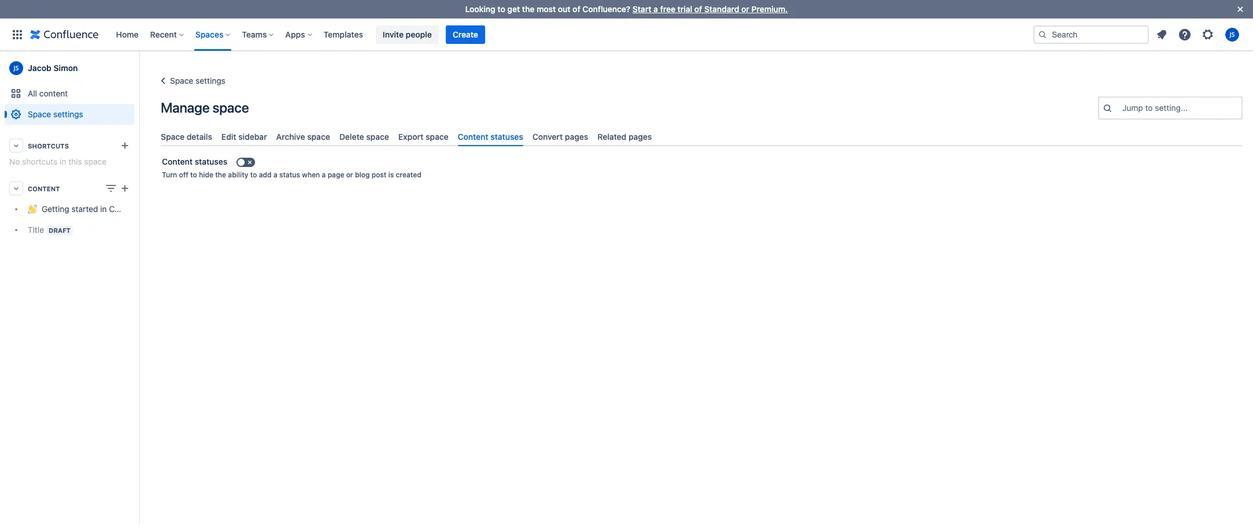 Task type: locate. For each thing, give the bounding box(es) containing it.
0 vertical spatial statuses
[[490, 132, 523, 142]]

delete
[[339, 132, 364, 142]]

page
[[328, 171, 344, 179]]

1 vertical spatial space settings
[[28, 109, 83, 119]]

home
[[116, 29, 139, 39]]

space inside space element
[[84, 157, 107, 167]]

all
[[28, 88, 37, 98]]

export
[[398, 132, 423, 142]]

0 horizontal spatial statuses
[[195, 157, 227, 167]]

2 vertical spatial content
[[28, 185, 60, 192]]

space settings down content
[[28, 109, 83, 119]]

space details
[[161, 132, 212, 142]]

off
[[179, 171, 188, 179]]

0 horizontal spatial the
[[215, 171, 226, 179]]

1 pages from the left
[[565, 132, 588, 142]]

pages
[[565, 132, 588, 142], [629, 132, 652, 142]]

templates
[[324, 29, 363, 39]]

archive space link
[[272, 127, 335, 146]]

space for delete space
[[366, 132, 389, 142]]

this
[[68, 157, 82, 167]]

content right export space
[[458, 132, 488, 142]]

details
[[187, 132, 212, 142]]

is
[[388, 171, 394, 179]]

get
[[507, 4, 520, 14]]

help icon image
[[1178, 27, 1192, 41]]

1 vertical spatial statuses
[[195, 157, 227, 167]]

content statuses up off
[[162, 157, 227, 167]]

1 horizontal spatial space settings link
[[156, 74, 225, 88]]

most
[[537, 4, 556, 14]]

0 horizontal spatial space settings
[[28, 109, 83, 119]]

space up the manage
[[170, 76, 193, 86]]

space settings link
[[156, 74, 225, 88], [5, 104, 134, 125]]

a left page
[[322, 171, 326, 179]]

0 horizontal spatial of
[[573, 4, 580, 14]]

space down all
[[28, 109, 51, 119]]

1 horizontal spatial of
[[694, 4, 702, 14]]

1 vertical spatial or
[[346, 171, 353, 179]]

0 horizontal spatial content
[[28, 185, 60, 192]]

to
[[497, 4, 505, 14], [1145, 103, 1153, 113], [190, 171, 197, 179], [250, 171, 257, 179]]

banner containing home
[[0, 18, 1253, 51]]

simon
[[53, 63, 78, 73]]

settings
[[195, 76, 225, 86], [53, 109, 83, 119]]

space for manage space
[[212, 99, 249, 116]]

space right delete
[[366, 132, 389, 142]]

no shortcuts in this space
[[9, 157, 107, 167]]

1 vertical spatial in
[[100, 204, 107, 214]]

turn off to hide the ability to add a status when a page or blog post is created
[[162, 171, 421, 179]]

Search field
[[1033, 25, 1149, 44]]

created
[[396, 171, 421, 179]]

0 horizontal spatial space settings link
[[5, 104, 134, 125]]

confluence
[[109, 204, 152, 214]]

content statuses inside tab list
[[458, 132, 523, 142]]

space for archive space
[[307, 132, 330, 142]]

0 horizontal spatial in
[[60, 157, 66, 167]]

content
[[458, 132, 488, 142], [162, 157, 193, 167], [28, 185, 60, 192]]

shortcuts
[[28, 142, 69, 149]]

the
[[522, 4, 534, 14], [215, 171, 226, 179]]

pages for convert pages
[[565, 132, 588, 142]]

search image
[[1038, 30, 1047, 39]]

tree containing getting started in confluence
[[5, 199, 152, 241]]

1 vertical spatial space
[[28, 109, 51, 119]]

looking to get the most out of confluence? start a free trial of standard or premium.
[[465, 4, 788, 14]]

settings inside space element
[[53, 109, 83, 119]]

0 horizontal spatial pages
[[565, 132, 588, 142]]

status
[[279, 171, 300, 179]]

in right started
[[100, 204, 107, 214]]

all content link
[[5, 83, 134, 104]]

pages right convert
[[565, 132, 588, 142]]

of right out
[[573, 4, 580, 14]]

1 vertical spatial settings
[[53, 109, 83, 119]]

1 horizontal spatial pages
[[629, 132, 652, 142]]

content button
[[5, 178, 134, 199]]

1 horizontal spatial space settings
[[170, 76, 225, 86]]

0 vertical spatial content
[[458, 132, 488, 142]]

edit
[[221, 132, 236, 142]]

statuses up hide
[[195, 157, 227, 167]]

of right 'trial'
[[694, 4, 702, 14]]

add shortcut image
[[118, 139, 132, 153]]

jump to setting...
[[1122, 103, 1188, 113]]

create a page image
[[118, 182, 132, 195]]

tree
[[5, 199, 152, 241]]

teams button
[[238, 25, 278, 44]]

space
[[170, 76, 193, 86], [28, 109, 51, 119], [161, 132, 185, 142]]

0 horizontal spatial content statuses
[[162, 157, 227, 167]]

premium.
[[751, 4, 788, 14]]

of
[[573, 4, 580, 14], [694, 4, 702, 14]]

space right the this
[[84, 157, 107, 167]]

content
[[39, 88, 68, 98]]

in left the this
[[60, 157, 66, 167]]

when
[[302, 171, 320, 179]]

global element
[[7, 18, 1033, 51]]

1 vertical spatial space settings link
[[5, 104, 134, 125]]

2 pages from the left
[[629, 132, 652, 142]]

0 vertical spatial or
[[741, 4, 749, 14]]

teams
[[242, 29, 267, 39]]

a right add
[[273, 171, 277, 179]]

1 horizontal spatial or
[[741, 4, 749, 14]]

or left blog
[[346, 171, 353, 179]]

1 vertical spatial content statuses
[[162, 157, 227, 167]]

title
[[28, 225, 44, 235]]

0 vertical spatial content statuses
[[458, 132, 523, 142]]

spaces button
[[192, 25, 235, 44]]

space settings
[[170, 76, 225, 86], [28, 109, 83, 119]]

apps
[[285, 29, 305, 39]]

0 vertical spatial in
[[60, 157, 66, 167]]

space inside export space link
[[426, 132, 448, 142]]

statuses
[[490, 132, 523, 142], [195, 157, 227, 167]]

1 horizontal spatial the
[[522, 4, 534, 14]]

to left get
[[497, 4, 505, 14]]

to right jump
[[1145, 103, 1153, 113]]

statuses left convert
[[490, 132, 523, 142]]

turn
[[162, 171, 177, 179]]

pages right related
[[629, 132, 652, 142]]

invite
[[383, 29, 404, 39]]

0 vertical spatial space
[[170, 76, 193, 86]]

shortcuts
[[22, 157, 57, 167]]

ability
[[228, 171, 248, 179]]

notification icon image
[[1155, 27, 1169, 41]]

0 vertical spatial settings
[[195, 76, 225, 86]]

started
[[71, 204, 98, 214]]

1 horizontal spatial content statuses
[[458, 132, 523, 142]]

space left details
[[161, 132, 185, 142]]

start a free trial of standard or premium. link
[[632, 4, 788, 14]]

content statuses left convert
[[458, 132, 523, 142]]

space right archive
[[307, 132, 330, 142]]

content up off
[[162, 157, 193, 167]]

tab list
[[156, 127, 1247, 146]]

space details link
[[156, 127, 217, 146]]

jacob simon
[[28, 63, 78, 73]]

space settings up manage space
[[170, 76, 225, 86]]

settings down all content link
[[53, 109, 83, 119]]

in
[[60, 157, 66, 167], [100, 204, 107, 214]]

jacob
[[28, 63, 51, 73]]

space inside archive space link
[[307, 132, 330, 142]]

or right standard
[[741, 4, 749, 14]]

a left free
[[653, 4, 658, 14]]

spaces
[[195, 29, 223, 39]]

delete space
[[339, 132, 389, 142]]

settings up manage space
[[195, 76, 225, 86]]

confluence image
[[30, 27, 99, 41], [30, 27, 99, 41]]

banner
[[0, 18, 1253, 51]]

content up getting
[[28, 185, 60, 192]]

sidebar
[[238, 132, 267, 142]]

0 horizontal spatial settings
[[53, 109, 83, 119]]

blog
[[355, 171, 370, 179]]

start
[[632, 4, 651, 14]]

space inside delete space link
[[366, 132, 389, 142]]

space settings link down content
[[5, 104, 134, 125]]

change view image
[[104, 182, 118, 195]]

content statuses
[[458, 132, 523, 142], [162, 157, 227, 167]]

the right hide
[[215, 171, 226, 179]]

1 horizontal spatial in
[[100, 204, 107, 214]]

the right get
[[522, 4, 534, 14]]

in for started
[[100, 204, 107, 214]]

space right export
[[426, 132, 448, 142]]

1 vertical spatial content
[[162, 157, 193, 167]]

space up "edit"
[[212, 99, 249, 116]]

related pages
[[597, 132, 652, 142]]

space settings link up the manage
[[156, 74, 225, 88]]

Search settings text field
[[1122, 102, 1125, 114]]

to right off
[[190, 171, 197, 179]]

0 vertical spatial the
[[522, 4, 534, 14]]



Task type: vqa. For each thing, say whether or not it's contained in the screenshot.
1st the my
no



Task type: describe. For each thing, give the bounding box(es) containing it.
archive space
[[276, 132, 330, 142]]

tree inside space element
[[5, 199, 152, 241]]

2 vertical spatial space
[[161, 132, 185, 142]]

post
[[372, 171, 386, 179]]

recent button
[[147, 25, 188, 44]]

space for export space
[[426, 132, 448, 142]]

1 of from the left
[[573, 4, 580, 14]]

related
[[597, 132, 626, 142]]

title draft
[[28, 225, 71, 235]]

trial
[[677, 4, 692, 14]]

getting
[[42, 204, 69, 214]]

free
[[660, 4, 675, 14]]

invite people
[[383, 29, 432, 39]]

hide
[[199, 171, 213, 179]]

delete space link
[[335, 127, 394, 146]]

1 horizontal spatial statuses
[[490, 132, 523, 142]]

pages for related pages
[[629, 132, 652, 142]]

create link
[[446, 25, 485, 44]]

related pages link
[[593, 127, 656, 146]]

templates link
[[320, 25, 367, 44]]

1 horizontal spatial a
[[322, 171, 326, 179]]

appswitcher icon image
[[10, 27, 24, 41]]

space element
[[0, 51, 152, 524]]

people
[[406, 29, 432, 39]]

edit sidebar link
[[217, 127, 272, 146]]

0 vertical spatial space settings
[[170, 76, 225, 86]]

invite people button
[[376, 25, 439, 44]]

settings icon image
[[1201, 27, 1215, 41]]

getting started in confluence link
[[5, 199, 152, 220]]

export space link
[[394, 127, 453, 146]]

convert pages link
[[528, 127, 593, 146]]

content inside dropdown button
[[28, 185, 60, 192]]

collapse sidebar image
[[126, 57, 151, 80]]

space settings inside space element
[[28, 109, 83, 119]]

out
[[558, 4, 570, 14]]

jacob simon link
[[5, 57, 134, 80]]

home link
[[112, 25, 142, 44]]

2 of from the left
[[694, 4, 702, 14]]

2 horizontal spatial content
[[458, 132, 488, 142]]

create
[[453, 29, 478, 39]]

edit sidebar
[[221, 132, 267, 142]]

convert pages
[[532, 132, 588, 142]]

setting...
[[1155, 103, 1188, 113]]

to left add
[[250, 171, 257, 179]]

content statuses link
[[453, 127, 528, 146]]

archive
[[276, 132, 305, 142]]

manage
[[161, 99, 210, 116]]

0 horizontal spatial a
[[273, 171, 277, 179]]

your profile and preferences image
[[1225, 27, 1239, 41]]

1 vertical spatial the
[[215, 171, 226, 179]]

convert
[[532, 132, 563, 142]]

all content
[[28, 88, 68, 98]]

looking
[[465, 4, 495, 14]]

add
[[259, 171, 272, 179]]

2 horizontal spatial a
[[653, 4, 658, 14]]

in for shortcuts
[[60, 157, 66, 167]]

recent
[[150, 29, 177, 39]]

getting started in confluence
[[42, 204, 152, 214]]

0 vertical spatial space settings link
[[156, 74, 225, 88]]

no
[[9, 157, 20, 167]]

1 horizontal spatial settings
[[195, 76, 225, 86]]

space settings link inside space element
[[5, 104, 134, 125]]

tab list containing space details
[[156, 127, 1247, 146]]

shortcuts button
[[5, 135, 134, 156]]

export space
[[398, 132, 448, 142]]

confluence?
[[582, 4, 630, 14]]

1 horizontal spatial content
[[162, 157, 193, 167]]

0 horizontal spatial or
[[346, 171, 353, 179]]

apps button
[[282, 25, 317, 44]]

standard
[[704, 4, 739, 14]]

manage space
[[161, 99, 249, 116]]

draft
[[49, 227, 71, 234]]

close image
[[1233, 2, 1247, 16]]

jump
[[1122, 103, 1143, 113]]



